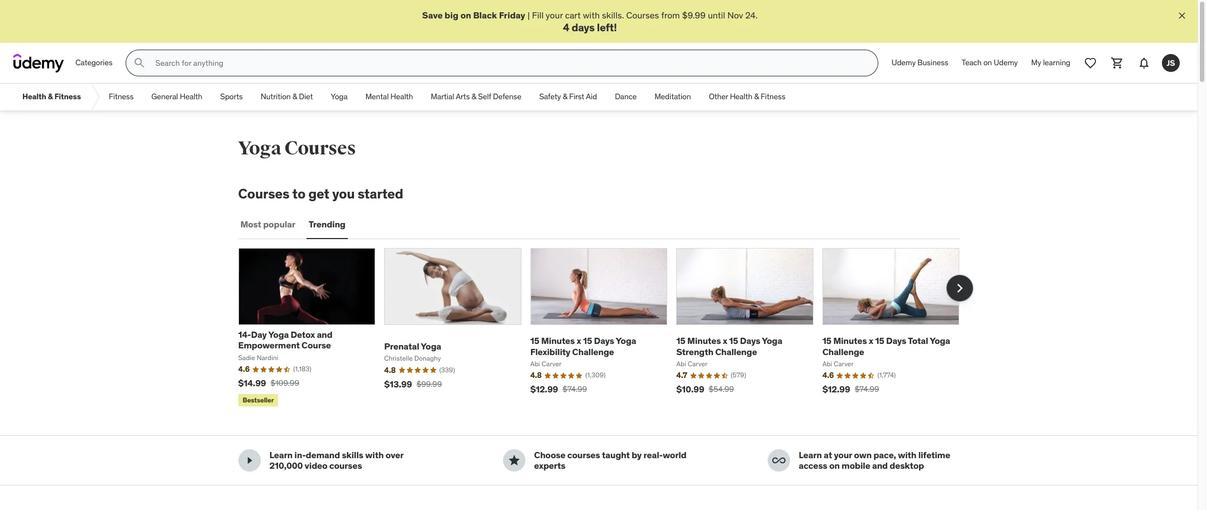 Task type: vqa. For each thing, say whether or not it's contained in the screenshot.
THE ACCESS
yes



Task type: describe. For each thing, give the bounding box(es) containing it.
lifetime
[[918, 450, 950, 461]]

nutrition
[[261, 92, 291, 102]]

your inside save big on black friday | fill your cart with skills. courses from $9.99 until nov 24. 4 days left!
[[546, 9, 563, 21]]

categories
[[75, 58, 112, 68]]

save big on black friday | fill your cart with skills. courses from $9.99 until nov 24. 4 days left!
[[422, 9, 758, 34]]

medium image for learn at your own pace, with lifetime access on mobile and desktop
[[772, 455, 785, 468]]

learning
[[1043, 58, 1070, 68]]

1 vertical spatial on
[[983, 58, 992, 68]]

experts
[[534, 461, 565, 472]]

challenge for 15 minutes x 15 days yoga flexibility challenge
[[572, 346, 614, 358]]

get
[[308, 185, 329, 203]]

js link
[[1157, 50, 1184, 77]]

fill
[[532, 9, 544, 21]]

general
[[151, 92, 178, 102]]

demand
[[306, 450, 340, 461]]

15 minutes x 15 days total yoga challenge link
[[822, 336, 950, 358]]

yoga courses
[[238, 137, 356, 160]]

yoga link
[[322, 84, 356, 111]]

courses inside save big on black friday | fill your cart with skills. courses from $9.99 until nov 24. 4 days left!
[[626, 9, 659, 21]]

most
[[240, 219, 261, 230]]

2 15 from the left
[[583, 336, 592, 347]]

video
[[305, 461, 327, 472]]

x for strength
[[723, 336, 727, 347]]

and inside "learn at your own pace, with lifetime access on mobile and desktop"
[[872, 461, 888, 472]]

challenge for 15 minutes x 15 days total yoga challenge
[[822, 346, 864, 358]]

14-
[[238, 330, 251, 341]]

world
[[663, 450, 686, 461]]

at
[[824, 450, 832, 461]]

6 15 from the left
[[875, 336, 884, 347]]

days
[[572, 21, 595, 34]]

my
[[1031, 58, 1041, 68]]

other
[[709, 92, 728, 102]]

empowerment
[[238, 340, 300, 351]]

safety & first aid link
[[530, 84, 606, 111]]

x for yoga
[[869, 336, 873, 347]]

teach on udemy link
[[955, 50, 1024, 77]]

general health
[[151, 92, 202, 102]]

in-
[[294, 450, 306, 461]]

x for flexibility
[[577, 336, 581, 347]]

learn for learn at your own pace, with lifetime access on mobile and desktop
[[799, 450, 822, 461]]

submit search image
[[133, 56, 146, 70]]

safety & first aid
[[539, 92, 597, 102]]

arts
[[456, 92, 470, 102]]

fitness inside 'link'
[[761, 92, 785, 102]]

my learning link
[[1024, 50, 1077, 77]]

24.
[[745, 9, 758, 21]]

business
[[917, 58, 948, 68]]

health for mental health
[[390, 92, 413, 102]]

& for nutrition
[[292, 92, 297, 102]]

to
[[292, 185, 305, 203]]

skills.
[[602, 9, 624, 21]]

day
[[251, 330, 267, 341]]

access
[[799, 461, 827, 472]]

popular
[[263, 219, 295, 230]]

5 15 from the left
[[822, 336, 831, 347]]

real-
[[644, 450, 663, 461]]

friday
[[499, 9, 525, 21]]

meditation link
[[646, 84, 700, 111]]

by
[[632, 450, 642, 461]]

teach
[[962, 58, 982, 68]]

$9.99
[[682, 9, 706, 21]]

left!
[[597, 21, 617, 34]]

sports link
[[211, 84, 252, 111]]

4 15 from the left
[[729, 336, 738, 347]]

course
[[302, 340, 331, 351]]

your inside "learn at your own pace, with lifetime access on mobile and desktop"
[[834, 450, 852, 461]]

& for safety
[[563, 92, 567, 102]]

2 vertical spatial courses
[[238, 185, 289, 203]]

started
[[358, 185, 403, 203]]

minutes for 15 minutes x 15 days yoga flexibility challenge
[[541, 336, 575, 347]]

nov
[[727, 9, 743, 21]]

health for other health & fitness
[[730, 92, 752, 102]]

martial arts & self defense
[[431, 92, 521, 102]]

black
[[473, 9, 497, 21]]

trending button
[[306, 212, 348, 238]]

on inside "learn at your own pace, with lifetime access on mobile and desktop"
[[829, 461, 840, 472]]

yoga inside 15 minutes x 15 days total yoga challenge
[[930, 336, 950, 347]]

defense
[[493, 92, 521, 102]]

save
[[422, 9, 443, 21]]

total
[[908, 336, 928, 347]]

medium image for learn in-demand skills with over 210,000 video courses
[[243, 455, 256, 468]]

first
[[569, 92, 584, 102]]

trending
[[309, 219, 345, 230]]

strength
[[676, 346, 713, 358]]

3 15 from the left
[[676, 336, 685, 347]]

on inside save big on black friday | fill your cart with skills. courses from $9.99 until nov 24. 4 days left!
[[460, 9, 471, 21]]

from
[[661, 9, 680, 21]]

prenatal yoga
[[384, 341, 441, 352]]

shopping cart with 0 items image
[[1111, 56, 1124, 70]]

udemy business
[[892, 58, 948, 68]]

martial arts & self defense link
[[422, 84, 530, 111]]

learn in-demand skills with over 210,000 video courses
[[269, 450, 403, 472]]

& for health
[[48, 92, 53, 102]]

js
[[1167, 58, 1175, 68]]

sports
[[220, 92, 243, 102]]

flexibility
[[530, 346, 570, 358]]

days for yoga
[[886, 336, 906, 347]]



Task type: locate. For each thing, give the bounding box(es) containing it.
next image
[[951, 280, 968, 298]]

courses up the courses to get you started on the top
[[284, 137, 356, 160]]

days for flexibility
[[594, 336, 614, 347]]

general health link
[[142, 84, 211, 111]]

and
[[317, 330, 332, 341], [872, 461, 888, 472]]

|
[[527, 9, 530, 21]]

2 learn from the left
[[799, 450, 822, 461]]

challenge inside 15 minutes x 15 days total yoga challenge
[[822, 346, 864, 358]]

notifications image
[[1137, 56, 1151, 70]]

udemy left "my"
[[994, 58, 1018, 68]]

0 horizontal spatial with
[[365, 450, 384, 461]]

2 health from the left
[[180, 92, 202, 102]]

1 vertical spatial courses
[[284, 137, 356, 160]]

health down "udemy" image
[[22, 92, 46, 102]]

courses inside choose courses taught by real-world experts
[[567, 450, 600, 461]]

4 & from the left
[[563, 92, 567, 102]]

1 horizontal spatial learn
[[799, 450, 822, 461]]

challenge for 15 minutes x 15 days yoga strength challenge
[[715, 346, 757, 358]]

& inside 'link'
[[754, 92, 759, 102]]

x inside 15 minutes x 15 days yoga strength challenge
[[723, 336, 727, 347]]

2 horizontal spatial challenge
[[822, 346, 864, 358]]

1 challenge from the left
[[572, 346, 614, 358]]

categories button
[[69, 50, 119, 77]]

desktop
[[890, 461, 924, 472]]

days inside 15 minutes x 15 days yoga strength challenge
[[740, 336, 760, 347]]

3 minutes from the left
[[833, 336, 867, 347]]

14-day yoga detox and empowerment course link
[[238, 330, 332, 351]]

on left mobile
[[829, 461, 840, 472]]

with up days
[[583, 9, 600, 21]]

2 horizontal spatial days
[[886, 336, 906, 347]]

1 horizontal spatial x
[[723, 336, 727, 347]]

& left first
[[563, 92, 567, 102]]

2 horizontal spatial minutes
[[833, 336, 867, 347]]

courses to get you started
[[238, 185, 403, 203]]

2 horizontal spatial x
[[869, 336, 873, 347]]

1 udemy from the left
[[892, 58, 916, 68]]

courses right video
[[329, 461, 362, 472]]

on
[[460, 9, 471, 21], [983, 58, 992, 68], [829, 461, 840, 472]]

cart
[[565, 9, 581, 21]]

& right the other
[[754, 92, 759, 102]]

nutrition & diet link
[[252, 84, 322, 111]]

2 medium image from the left
[[772, 455, 785, 468]]

1 horizontal spatial on
[[829, 461, 840, 472]]

days inside 15 minutes x 15 days total yoga challenge
[[886, 336, 906, 347]]

minutes inside 15 minutes x 15 days total yoga challenge
[[833, 336, 867, 347]]

other health & fitness
[[709, 92, 785, 102]]

& left diet
[[292, 92, 297, 102]]

minutes for 15 minutes x 15 days yoga strength challenge
[[687, 336, 721, 347]]

15 minutes x 15 days yoga strength challenge link
[[676, 336, 782, 358]]

1 horizontal spatial medium image
[[772, 455, 785, 468]]

0 horizontal spatial days
[[594, 336, 614, 347]]

1 health from the left
[[22, 92, 46, 102]]

2 fitness from the left
[[109, 92, 133, 102]]

x inside 15 minutes x 15 days total yoga challenge
[[869, 336, 873, 347]]

martial
[[431, 92, 454, 102]]

with inside "learn at your own pace, with lifetime access on mobile and desktop"
[[898, 450, 916, 461]]

health inside mental health link
[[390, 92, 413, 102]]

learn for learn in-demand skills with over 210,000 video courses
[[269, 450, 293, 461]]

2 vertical spatial on
[[829, 461, 840, 472]]

minutes inside 15 minutes x 15 days yoga strength challenge
[[687, 336, 721, 347]]

0 horizontal spatial on
[[460, 9, 471, 21]]

1 learn from the left
[[269, 450, 293, 461]]

taught
[[602, 450, 630, 461]]

0 vertical spatial on
[[460, 9, 471, 21]]

on right big on the left top of the page
[[460, 9, 471, 21]]

learn inside "learn at your own pace, with lifetime access on mobile and desktop"
[[799, 450, 822, 461]]

health & fitness link
[[13, 84, 90, 111]]

choose courses taught by real-world experts
[[534, 450, 686, 472]]

challenge inside 15 minutes x 15 days yoga strength challenge
[[715, 346, 757, 358]]

4
[[563, 21, 569, 34]]

udemy
[[892, 58, 916, 68], [994, 58, 1018, 68]]

prenatal yoga link
[[384, 341, 441, 352]]

days inside 15 minutes x 15 days yoga flexibility challenge
[[594, 336, 614, 347]]

challenge inside 15 minutes x 15 days yoga flexibility challenge
[[572, 346, 614, 358]]

mobile
[[842, 461, 870, 472]]

with right pace,
[[898, 450, 916, 461]]

meditation
[[655, 92, 691, 102]]

2 days from the left
[[740, 336, 760, 347]]

0 horizontal spatial and
[[317, 330, 332, 341]]

0 horizontal spatial medium image
[[243, 455, 256, 468]]

udemy image
[[13, 54, 64, 73]]

medium image left 210,000
[[243, 455, 256, 468]]

over
[[386, 450, 403, 461]]

15 minutes x 15 days yoga strength challenge
[[676, 336, 782, 358]]

1 horizontal spatial courses
[[567, 450, 600, 461]]

health right mental
[[390, 92, 413, 102]]

most popular
[[240, 219, 295, 230]]

health right general
[[180, 92, 202, 102]]

yoga inside 14-day yoga detox and empowerment course
[[268, 330, 289, 341]]

3 health from the left
[[390, 92, 413, 102]]

minutes for 15 minutes x 15 days total yoga challenge
[[833, 336, 867, 347]]

your right 'at'
[[834, 450, 852, 461]]

nutrition & diet
[[261, 92, 313, 102]]

health inside health & fitness link
[[22, 92, 46, 102]]

2 horizontal spatial on
[[983, 58, 992, 68]]

15 minutes x 15 days total yoga challenge
[[822, 336, 950, 358]]

medium image left access
[[772, 455, 785, 468]]

until
[[708, 9, 725, 21]]

with inside learn in-demand skills with over 210,000 video courses
[[365, 450, 384, 461]]

1 minutes from the left
[[541, 336, 575, 347]]

your right fill
[[546, 9, 563, 21]]

1 horizontal spatial days
[[740, 336, 760, 347]]

close image
[[1176, 10, 1188, 21]]

yoga inside 15 minutes x 15 days yoga flexibility challenge
[[616, 336, 636, 347]]

2 udemy from the left
[[994, 58, 1018, 68]]

learn inside learn in-demand skills with over 210,000 video courses
[[269, 450, 293, 461]]

1 horizontal spatial challenge
[[715, 346, 757, 358]]

pace,
[[874, 450, 896, 461]]

x right "flexibility"
[[577, 336, 581, 347]]

3 & from the left
[[472, 92, 476, 102]]

on right teach
[[983, 58, 992, 68]]

2 horizontal spatial fitness
[[761, 92, 785, 102]]

0 horizontal spatial minutes
[[541, 336, 575, 347]]

aid
[[586, 92, 597, 102]]

3 fitness from the left
[[761, 92, 785, 102]]

self
[[478, 92, 491, 102]]

210,000
[[269, 461, 303, 472]]

&
[[48, 92, 53, 102], [292, 92, 297, 102], [472, 92, 476, 102], [563, 92, 567, 102], [754, 92, 759, 102]]

fitness link
[[100, 84, 142, 111]]

udemy left business
[[892, 58, 916, 68]]

learn left 'at'
[[799, 450, 822, 461]]

diet
[[299, 92, 313, 102]]

with left over
[[365, 450, 384, 461]]

0 horizontal spatial challenge
[[572, 346, 614, 358]]

x
[[577, 336, 581, 347], [723, 336, 727, 347], [869, 336, 873, 347]]

x right strength
[[723, 336, 727, 347]]

& down "udemy" image
[[48, 92, 53, 102]]

courses inside learn in-demand skills with over 210,000 video courses
[[329, 461, 362, 472]]

health inside other health & fitness 'link'
[[730, 92, 752, 102]]

fitness right arrow pointing to subcategory menu links image
[[109, 92, 133, 102]]

0 vertical spatial and
[[317, 330, 332, 341]]

2 minutes from the left
[[687, 336, 721, 347]]

2 horizontal spatial with
[[898, 450, 916, 461]]

and right own
[[872, 461, 888, 472]]

1 horizontal spatial udemy
[[994, 58, 1018, 68]]

dance link
[[606, 84, 646, 111]]

1 horizontal spatial minutes
[[687, 336, 721, 347]]

detox
[[291, 330, 315, 341]]

4 health from the left
[[730, 92, 752, 102]]

with
[[583, 9, 600, 21], [365, 450, 384, 461], [898, 450, 916, 461]]

most popular button
[[238, 212, 298, 238]]

courses left from
[[626, 9, 659, 21]]

fitness right the other
[[761, 92, 785, 102]]

1 medium image from the left
[[243, 455, 256, 468]]

learn left in-
[[269, 450, 293, 461]]

15 minutes x 15 days yoga flexibility challenge link
[[530, 336, 636, 358]]

2 & from the left
[[292, 92, 297, 102]]

and right detox
[[317, 330, 332, 341]]

0 horizontal spatial udemy
[[892, 58, 916, 68]]

0 horizontal spatial x
[[577, 336, 581, 347]]

with inside save big on black friday | fill your cart with skills. courses from $9.99 until nov 24. 4 days left!
[[583, 9, 600, 21]]

challenge
[[572, 346, 614, 358], [715, 346, 757, 358], [822, 346, 864, 358]]

medium image
[[243, 455, 256, 468], [772, 455, 785, 468]]

other health & fitness link
[[700, 84, 794, 111]]

courses left taught
[[567, 450, 600, 461]]

1 horizontal spatial and
[[872, 461, 888, 472]]

fitness left arrow pointing to subcategory menu links image
[[54, 92, 81, 102]]

2 challenge from the left
[[715, 346, 757, 358]]

skills
[[342, 450, 363, 461]]

courses up most popular
[[238, 185, 289, 203]]

arrow pointing to subcategory menu links image
[[90, 84, 100, 111]]

mental
[[365, 92, 389, 102]]

dance
[[615, 92, 637, 102]]

5 & from the left
[[754, 92, 759, 102]]

your
[[546, 9, 563, 21], [834, 450, 852, 461]]

1 horizontal spatial your
[[834, 450, 852, 461]]

& inside "link"
[[563, 92, 567, 102]]

health
[[22, 92, 46, 102], [180, 92, 202, 102], [390, 92, 413, 102], [730, 92, 752, 102]]

carousel element
[[238, 248, 973, 410]]

big
[[445, 9, 458, 21]]

15 minutes x 15 days yoga flexibility challenge
[[530, 336, 636, 358]]

health right the other
[[730, 92, 752, 102]]

& left self
[[472, 92, 476, 102]]

0 horizontal spatial learn
[[269, 450, 293, 461]]

wishlist image
[[1084, 56, 1097, 70]]

0 horizontal spatial fitness
[[54, 92, 81, 102]]

1 days from the left
[[594, 336, 614, 347]]

medium image
[[507, 455, 521, 468]]

health inside general health link
[[180, 92, 202, 102]]

health & fitness
[[22, 92, 81, 102]]

1 horizontal spatial fitness
[[109, 92, 133, 102]]

1 fitness from the left
[[54, 92, 81, 102]]

learn at your own pace, with lifetime access on mobile and desktop
[[799, 450, 950, 472]]

x left the 'total'
[[869, 336, 873, 347]]

1 x from the left
[[577, 336, 581, 347]]

yoga inside 15 minutes x 15 days yoga strength challenge
[[762, 336, 782, 347]]

14-day yoga detox and empowerment course
[[238, 330, 332, 351]]

1 vertical spatial and
[[872, 461, 888, 472]]

days for strength
[[740, 336, 760, 347]]

own
[[854, 450, 872, 461]]

0 vertical spatial your
[[546, 9, 563, 21]]

days
[[594, 336, 614, 347], [740, 336, 760, 347], [886, 336, 906, 347]]

1 & from the left
[[48, 92, 53, 102]]

you
[[332, 185, 355, 203]]

2 x from the left
[[723, 336, 727, 347]]

3 challenge from the left
[[822, 346, 864, 358]]

1 15 from the left
[[530, 336, 539, 347]]

x inside 15 minutes x 15 days yoga flexibility challenge
[[577, 336, 581, 347]]

teach on udemy
[[962, 58, 1018, 68]]

health for general health
[[180, 92, 202, 102]]

Search for anything text field
[[153, 54, 864, 73]]

3 x from the left
[[869, 336, 873, 347]]

my learning
[[1031, 58, 1070, 68]]

and inside 14-day yoga detox and empowerment course
[[317, 330, 332, 341]]

udemy business link
[[885, 50, 955, 77]]

1 horizontal spatial with
[[583, 9, 600, 21]]

choose
[[534, 450, 565, 461]]

fitness
[[54, 92, 81, 102], [109, 92, 133, 102], [761, 92, 785, 102]]

3 days from the left
[[886, 336, 906, 347]]

safety
[[539, 92, 561, 102]]

courses
[[567, 450, 600, 461], [329, 461, 362, 472]]

0 horizontal spatial your
[[546, 9, 563, 21]]

1 vertical spatial your
[[834, 450, 852, 461]]

mental health
[[365, 92, 413, 102]]

0 vertical spatial courses
[[626, 9, 659, 21]]

0 horizontal spatial courses
[[329, 461, 362, 472]]

minutes inside 15 minutes x 15 days yoga flexibility challenge
[[541, 336, 575, 347]]



